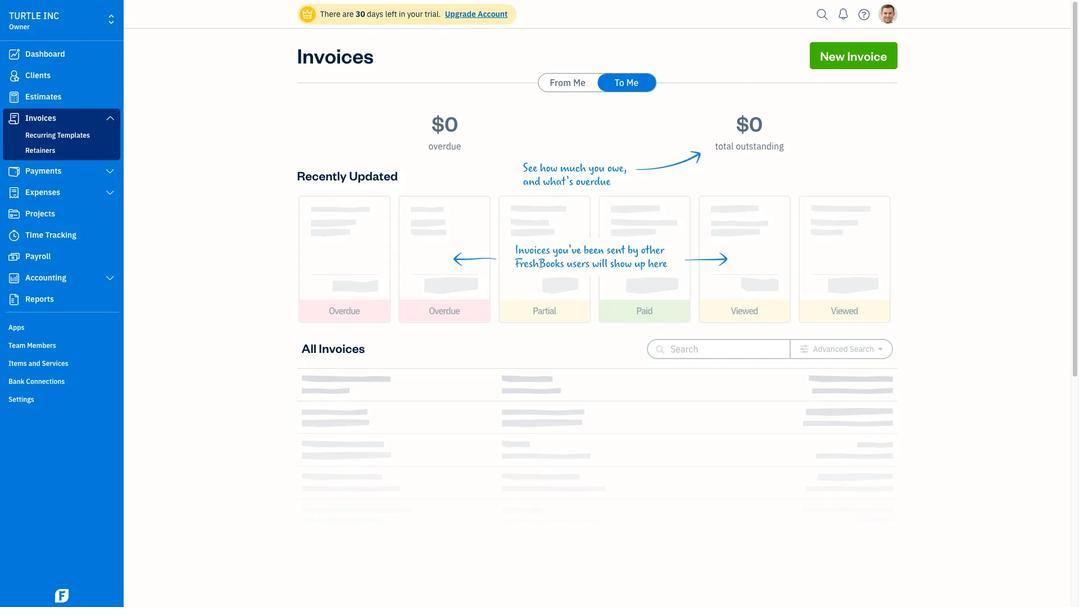 Task type: describe. For each thing, give the bounding box(es) containing it.
will
[[592, 257, 608, 270]]

payment image
[[7, 166, 21, 177]]

there
[[320, 9, 341, 19]]

there are 30 days left in your trial. upgrade account
[[320, 9, 508, 19]]

timer image
[[7, 230, 21, 241]]

money image
[[7, 251, 21, 263]]

all
[[302, 340, 317, 356]]

recurring
[[25, 131, 56, 139]]

days
[[367, 9, 383, 19]]

here
[[648, 257, 667, 270]]

projects
[[25, 209, 55, 219]]

and inside "items and services" link
[[28, 359, 40, 368]]

expense image
[[7, 187, 21, 198]]

turtle
[[9, 10, 41, 21]]

see how much you owe, and what's overdue
[[523, 162, 627, 188]]

connections
[[26, 377, 65, 386]]

recently updated
[[297, 168, 398, 183]]

$0 total outstanding
[[715, 110, 784, 152]]

dashboard link
[[3, 44, 120, 65]]

trial.
[[425, 9, 441, 19]]

expenses
[[25, 187, 60, 197]]

bank connections link
[[3, 373, 120, 390]]

dashboard image
[[7, 49, 21, 60]]

left
[[385, 9, 397, 19]]

report image
[[7, 294, 21, 305]]

items and services
[[8, 359, 68, 368]]

main element
[[0, 0, 152, 607]]

$0 for $0 overdue
[[432, 110, 458, 137]]

clients
[[25, 70, 51, 80]]

invoice
[[847, 48, 887, 64]]

team members link
[[3, 337, 120, 354]]

new
[[820, 48, 845, 64]]

recurring templates
[[25, 131, 90, 139]]

turtle inc owner
[[9, 10, 59, 31]]

bank connections
[[8, 377, 65, 386]]

payments link
[[3, 161, 120, 182]]

freshbooks
[[515, 257, 564, 270]]

accounting
[[25, 273, 66, 283]]

users
[[567, 257, 590, 270]]

see
[[523, 162, 537, 175]]

sent
[[607, 244, 625, 257]]

much
[[560, 162, 586, 175]]

me for to me
[[627, 77, 639, 88]]

dashboard
[[25, 49, 65, 59]]

chevron large down image for invoices
[[105, 114, 115, 123]]

estimates
[[25, 92, 62, 102]]

invoice image
[[7, 113, 21, 124]]

by
[[628, 244, 639, 257]]

services
[[42, 359, 68, 368]]

and inside see how much you owe, and what's overdue
[[523, 175, 541, 188]]

recently
[[297, 168, 347, 183]]

apps
[[8, 323, 24, 332]]

retainers
[[25, 146, 55, 155]]

notifications image
[[835, 3, 853, 25]]

you've
[[553, 244, 581, 257]]

account
[[478, 9, 508, 19]]

invoices right all
[[319, 340, 365, 356]]

chevron large down image for accounting
[[105, 274, 115, 283]]

estimate image
[[7, 92, 21, 103]]

30
[[356, 9, 365, 19]]

upgrade account link
[[443, 9, 508, 19]]

to me
[[615, 77, 639, 88]]

estimates link
[[3, 87, 120, 107]]

paid
[[637, 305, 652, 317]]

owe,
[[607, 162, 627, 175]]

go to help image
[[855, 6, 873, 23]]

payroll
[[25, 251, 51, 261]]

time tracking link
[[3, 225, 120, 246]]

show
[[610, 257, 632, 270]]

reports
[[25, 294, 54, 304]]

new invoice link
[[810, 42, 898, 69]]

team
[[8, 341, 25, 350]]

invoices inside invoices you've been sent by other freshbooks users will show up here
[[515, 244, 550, 257]]

settings
[[8, 395, 34, 404]]

upgrade
[[445, 9, 476, 19]]



Task type: vqa. For each thing, say whether or not it's contained in the screenshot.
1st Me
yes



Task type: locate. For each thing, give the bounding box(es) containing it.
reports link
[[3, 290, 120, 310]]

2 chevron large down image from the top
[[105, 188, 115, 197]]

$0
[[432, 110, 458, 137], [736, 110, 763, 137]]

1 horizontal spatial me
[[627, 77, 639, 88]]

overdue inside see how much you owe, and what's overdue
[[576, 175, 611, 188]]

in
[[399, 9, 405, 19]]

clients link
[[3, 66, 120, 86]]

bank
[[8, 377, 24, 386]]

recurring templates link
[[5, 129, 118, 142]]

chevron large down image inside payments link
[[105, 167, 115, 176]]

2 chevron large down image from the top
[[105, 274, 115, 283]]

project image
[[7, 209, 21, 220]]

me right to
[[627, 77, 639, 88]]

0 horizontal spatial me
[[573, 77, 586, 88]]

chevron large down image
[[105, 114, 115, 123], [105, 274, 115, 283]]

1 horizontal spatial viewed
[[831, 305, 858, 317]]

2 $0 from the left
[[736, 110, 763, 137]]

new invoice
[[820, 48, 887, 64]]

invoices link
[[3, 108, 120, 129]]

freshbooks image
[[53, 589, 71, 603]]

updated
[[349, 168, 398, 183]]

overdue
[[429, 141, 461, 152], [576, 175, 611, 188], [329, 305, 360, 317], [429, 305, 460, 317]]

you
[[589, 162, 605, 175]]

chart image
[[7, 273, 21, 284]]

1 chevron large down image from the top
[[105, 114, 115, 123]]

apps link
[[3, 319, 120, 336]]

team members
[[8, 341, 56, 350]]

from me link
[[539, 74, 597, 92]]

and down see
[[523, 175, 541, 188]]

from me
[[550, 77, 586, 88]]

and right items
[[28, 359, 40, 368]]

payroll link
[[3, 247, 120, 267]]

expenses link
[[3, 183, 120, 203]]

2 me from the left
[[627, 77, 639, 88]]

1 vertical spatial chevron large down image
[[105, 274, 115, 283]]

invoices
[[297, 42, 374, 69], [25, 113, 56, 123], [515, 244, 550, 257], [319, 340, 365, 356]]

payments
[[25, 166, 62, 176]]

retainers link
[[5, 144, 118, 157]]

0 horizontal spatial $0
[[432, 110, 458, 137]]

1 horizontal spatial $0
[[736, 110, 763, 137]]

chevron large down image down payments link
[[105, 188, 115, 197]]

been
[[584, 244, 604, 257]]

$0 for $0 total outstanding
[[736, 110, 763, 137]]

$0 overdue
[[429, 110, 461, 152]]

chevron large down image down payroll link at the top left of page
[[105, 274, 115, 283]]

and
[[523, 175, 541, 188], [28, 359, 40, 368]]

crown image
[[302, 8, 313, 20]]

from
[[550, 77, 571, 88]]

time tracking
[[25, 230, 76, 240]]

invoices down there
[[297, 42, 374, 69]]

1 chevron large down image from the top
[[105, 167, 115, 176]]

items and services link
[[3, 355, 120, 372]]

$0 inside $0 overdue
[[432, 110, 458, 137]]

chevron large down image up 'recurring templates' link
[[105, 114, 115, 123]]

to
[[615, 77, 624, 88]]

invoices inside main "element"
[[25, 113, 56, 123]]

1 me from the left
[[573, 77, 586, 88]]

invoices you've been sent by other freshbooks users will show up here
[[515, 244, 667, 270]]

invoices up recurring
[[25, 113, 56, 123]]

me for from me
[[573, 77, 586, 88]]

invoices up freshbooks
[[515, 244, 550, 257]]

0 vertical spatial and
[[523, 175, 541, 188]]

up
[[635, 257, 646, 270]]

Search text field
[[671, 340, 772, 358]]

1 vertical spatial and
[[28, 359, 40, 368]]

time
[[25, 230, 43, 240]]

other
[[641, 244, 665, 257]]

chevron large down image
[[105, 167, 115, 176], [105, 188, 115, 197]]

0 horizontal spatial and
[[28, 359, 40, 368]]

total
[[715, 141, 734, 152]]

chevron large down image for payments
[[105, 167, 115, 176]]

me
[[573, 77, 586, 88], [627, 77, 639, 88]]

are
[[342, 9, 354, 19]]

search image
[[814, 6, 832, 23]]

items
[[8, 359, 27, 368]]

1 vertical spatial chevron large down image
[[105, 188, 115, 197]]

partial
[[533, 305, 556, 317]]

to me link
[[598, 74, 656, 92]]

projects link
[[3, 204, 120, 224]]

your
[[407, 9, 423, 19]]

accounting link
[[3, 268, 120, 288]]

all invoices
[[302, 340, 365, 356]]

owner
[[9, 22, 30, 31]]

0 horizontal spatial viewed
[[731, 305, 758, 317]]

0 vertical spatial chevron large down image
[[105, 167, 115, 176]]

client image
[[7, 70, 21, 82]]

1 $0 from the left
[[432, 110, 458, 137]]

1 viewed from the left
[[731, 305, 758, 317]]

how
[[540, 162, 558, 175]]

outstanding
[[736, 141, 784, 152]]

viewed
[[731, 305, 758, 317], [831, 305, 858, 317]]

settings link
[[3, 391, 120, 408]]

what's
[[543, 175, 573, 188]]

chevron large down image for expenses
[[105, 188, 115, 197]]

chevron large down image inside expenses link
[[105, 188, 115, 197]]

2 viewed from the left
[[831, 305, 858, 317]]

$0 inside $0 total outstanding
[[736, 110, 763, 137]]

1 horizontal spatial and
[[523, 175, 541, 188]]

tracking
[[45, 230, 76, 240]]

templates
[[57, 131, 90, 139]]

me right from
[[573, 77, 586, 88]]

inc
[[43, 10, 59, 21]]

chevron large down image down retainers link
[[105, 167, 115, 176]]

members
[[27, 341, 56, 350]]

0 vertical spatial chevron large down image
[[105, 114, 115, 123]]



